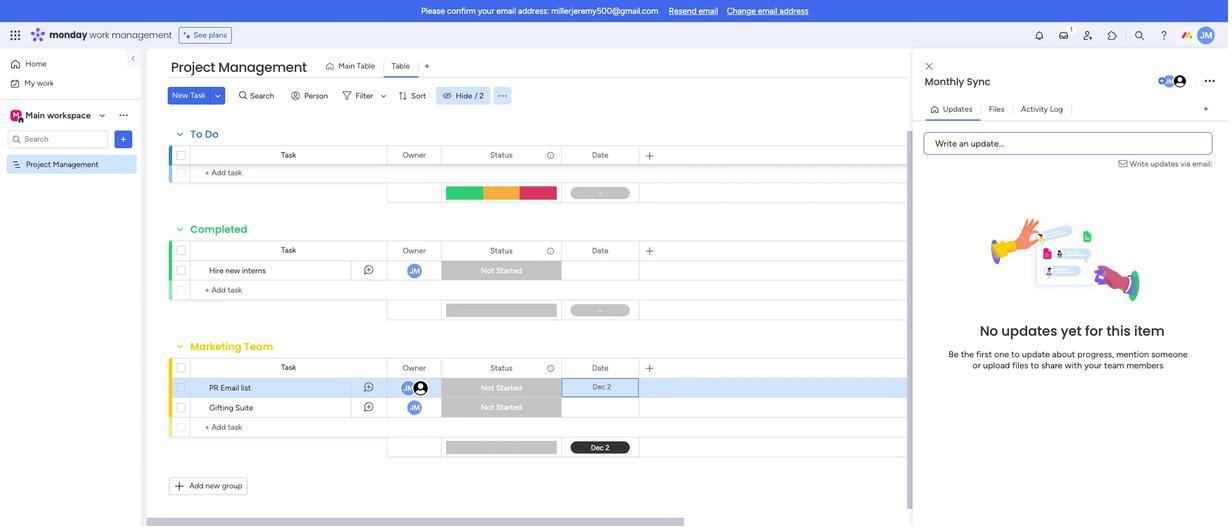 Task type: vqa. For each thing, say whether or not it's contained in the screenshot.
Back in the top of the page
no



Task type: locate. For each thing, give the bounding box(es) containing it.
write left 'via'
[[1130, 159, 1149, 169]]

To Do field
[[188, 127, 221, 142]]

2 column information image from the top
[[546, 364, 555, 373]]

no updates yet for this item
[[980, 322, 1165, 340]]

3 owner from the top
[[403, 363, 426, 373]]

not started for list
[[481, 384, 522, 393]]

this
[[1107, 322, 1131, 340]]

address:
[[518, 6, 549, 16]]

updates left 'via'
[[1151, 159, 1179, 169]]

1 vertical spatial your
[[1085, 360, 1102, 371]]

inbox image
[[1058, 30, 1069, 41]]

see plans
[[194, 30, 227, 40]]

1 vertical spatial started
[[496, 384, 522, 393]]

1 horizontal spatial work
[[89, 29, 109, 42]]

2 right '/' at the top left of the page
[[480, 91, 484, 100]]

management
[[218, 58, 307, 76], [53, 160, 99, 169]]

0 vertical spatial + add task text field
[[196, 167, 382, 180]]

1 owner field from the top
[[400, 149, 429, 161]]

3 status from the top
[[490, 363, 513, 373]]

0 vertical spatial date field
[[589, 149, 611, 161]]

0 vertical spatial project
[[171, 58, 215, 76]]

2 vertical spatial status
[[490, 363, 513, 373]]

1 vertical spatial column information image
[[546, 364, 555, 373]]

hide / 2
[[456, 91, 484, 100]]

millerjeremy500@gmail.com
[[551, 6, 658, 16]]

1 + add task text field from the top
[[196, 167, 382, 180]]

2 started from the top
[[496, 384, 522, 393]]

options image down the workspace options icon at the top left
[[118, 134, 129, 145]]

options image
[[1205, 74, 1215, 89], [118, 134, 129, 145]]

2 table from the left
[[392, 61, 410, 71]]

terryturtle85@gmail.com image
[[1173, 74, 1187, 89]]

new task button
[[168, 87, 210, 105]]

write left an
[[936, 138, 957, 149]]

work inside my work 'button'
[[37, 78, 54, 88]]

1 vertical spatial updates
[[1002, 322, 1058, 340]]

not
[[481, 266, 494, 276], [481, 384, 494, 393], [481, 403, 494, 412]]

0 vertical spatial updates
[[1151, 159, 1179, 169]]

0 horizontal spatial project management
[[26, 160, 99, 169]]

my
[[24, 78, 35, 88]]

management inside field
[[218, 58, 307, 76]]

update
[[1022, 349, 1050, 360]]

0 vertical spatial column information image
[[546, 151, 555, 160]]

project up the new task
[[171, 58, 215, 76]]

owner for do
[[403, 150, 426, 160]]

0 vertical spatial owner field
[[400, 149, 429, 161]]

2 vertical spatial date field
[[589, 362, 611, 374]]

email right resend
[[699, 6, 718, 16]]

close image
[[926, 62, 933, 71]]

first
[[976, 349, 992, 360]]

write updates via email:
[[1130, 159, 1213, 169]]

resend email
[[669, 6, 718, 16]]

1 date field from the top
[[589, 149, 611, 161]]

2 status field from the top
[[488, 245, 516, 257]]

status field for team
[[488, 362, 516, 374]]

to
[[1012, 349, 1020, 360], [1031, 360, 1039, 371]]

date for do
[[592, 150, 609, 160]]

1 owner from the top
[[403, 150, 426, 160]]

0 vertical spatial status
[[490, 150, 513, 160]]

project management
[[171, 58, 307, 76], [26, 160, 99, 169]]

3 status field from the top
[[488, 362, 516, 374]]

1 horizontal spatial your
[[1085, 360, 1102, 371]]

1 horizontal spatial options image
[[1205, 74, 1215, 89]]

started
[[496, 266, 522, 276], [496, 384, 522, 393], [496, 403, 522, 412]]

main up filter popup button
[[338, 61, 355, 71]]

work right monday
[[89, 29, 109, 42]]

gifting suite
[[209, 404, 253, 413]]

monday work management
[[49, 29, 172, 42]]

email left address:
[[497, 6, 516, 16]]

new inside button
[[205, 482, 220, 491]]

0 vertical spatial status field
[[488, 149, 516, 161]]

change email address
[[727, 6, 809, 16]]

updates for write
[[1151, 159, 1179, 169]]

1 vertical spatial main
[[25, 110, 45, 120]]

1 vertical spatial work
[[37, 78, 54, 88]]

team
[[1104, 360, 1125, 371]]

project inside list box
[[26, 160, 51, 169]]

options image up add view image
[[1205, 74, 1215, 89]]

2 vertical spatial date
[[592, 363, 609, 373]]

Completed field
[[188, 223, 250, 237]]

3 email from the left
[[758, 6, 778, 16]]

0 horizontal spatial table
[[357, 61, 375, 71]]

0 horizontal spatial main
[[25, 110, 45, 120]]

0 vertical spatial your
[[478, 6, 495, 16]]

table up the filter
[[357, 61, 375, 71]]

project management down search in workspace field
[[26, 160, 99, 169]]

date for team
[[592, 363, 609, 373]]

be the first one to update about progress, mention someone or upload files to share with your team members
[[949, 349, 1188, 371]]

main table
[[338, 61, 375, 71]]

0 vertical spatial date
[[592, 150, 609, 160]]

+ Add task text field
[[196, 167, 382, 180], [196, 421, 382, 435]]

0 vertical spatial main
[[338, 61, 355, 71]]

Search field
[[247, 88, 281, 104]]

2 status from the top
[[490, 246, 513, 255]]

someone
[[1151, 349, 1188, 360]]

main inside button
[[338, 61, 355, 71]]

1 horizontal spatial project
[[171, 58, 215, 76]]

updates
[[1151, 159, 1179, 169], [1002, 322, 1058, 340]]

write
[[936, 138, 957, 149], [1130, 159, 1149, 169]]

new right hire
[[226, 266, 240, 276]]

started for list
[[496, 384, 522, 393]]

email for change email address
[[758, 6, 778, 16]]

project management up v2 search icon
[[171, 58, 307, 76]]

activity log
[[1021, 104, 1063, 114]]

1 vertical spatial owner field
[[400, 245, 429, 257]]

management
[[112, 29, 172, 42]]

management inside list box
[[53, 160, 99, 169]]

please
[[421, 6, 445, 16]]

1 horizontal spatial email
[[699, 6, 718, 16]]

1 vertical spatial not
[[481, 384, 494, 393]]

status
[[490, 150, 513, 160], [490, 246, 513, 255], [490, 363, 513, 373]]

1 status field from the top
[[488, 149, 516, 161]]

task
[[190, 91, 205, 100], [281, 151, 296, 160], [281, 246, 296, 255], [281, 363, 296, 373]]

0 horizontal spatial work
[[37, 78, 54, 88]]

date
[[592, 150, 609, 160], [592, 246, 609, 255], [592, 363, 609, 373]]

column information image
[[546, 151, 555, 160], [546, 364, 555, 373]]

1 vertical spatial to
[[1031, 360, 1039, 371]]

monday
[[49, 29, 87, 42]]

updates up update
[[1002, 322, 1058, 340]]

1 vertical spatial 2
[[607, 383, 611, 391]]

email right change
[[758, 6, 778, 16]]

email:
[[1193, 159, 1213, 169]]

gifting
[[209, 404, 233, 413]]

0 vertical spatial work
[[89, 29, 109, 42]]

2 vertical spatial owner field
[[400, 362, 429, 374]]

2 owner from the top
[[403, 246, 426, 255]]

person
[[304, 91, 328, 100]]

1 started from the top
[[496, 266, 522, 276]]

your right confirm
[[478, 6, 495, 16]]

to up files
[[1012, 349, 1020, 360]]

not started
[[481, 266, 522, 276], [481, 384, 522, 393], [481, 403, 522, 412]]

1 horizontal spatial management
[[218, 58, 307, 76]]

2 vertical spatial not
[[481, 403, 494, 412]]

1 vertical spatial date field
[[589, 245, 611, 257]]

work right my on the left top of the page
[[37, 78, 54, 88]]

resend
[[669, 6, 697, 16]]

3 owner field from the top
[[400, 362, 429, 374]]

hide
[[456, 91, 472, 100]]

0 vertical spatial started
[[496, 266, 522, 276]]

option
[[0, 154, 141, 157]]

1 vertical spatial not started
[[481, 384, 522, 393]]

0 vertical spatial not
[[481, 266, 494, 276]]

0 vertical spatial options image
[[1205, 74, 1215, 89]]

project
[[171, 58, 215, 76], [26, 160, 51, 169]]

3 date field from the top
[[589, 362, 611, 374]]

0 vertical spatial not started
[[481, 266, 522, 276]]

2 right dec
[[607, 383, 611, 391]]

files
[[1012, 360, 1029, 371]]

date field for team
[[589, 362, 611, 374]]

2 vertical spatial not started
[[481, 403, 522, 412]]

1 not started from the top
[[481, 266, 522, 276]]

1 vertical spatial options image
[[118, 134, 129, 145]]

0 vertical spatial owner
[[403, 150, 426, 160]]

1 table from the left
[[357, 61, 375, 71]]

arrow down image
[[377, 89, 390, 102]]

0 horizontal spatial new
[[205, 482, 220, 491]]

1 vertical spatial project
[[26, 160, 51, 169]]

2 not from the top
[[481, 384, 494, 393]]

write inside "button"
[[936, 138, 957, 149]]

Marketing Team field
[[188, 340, 276, 354]]

date field for do
[[589, 149, 611, 161]]

1 vertical spatial project management
[[26, 160, 99, 169]]

0 vertical spatial 2
[[480, 91, 484, 100]]

2 email from the left
[[699, 6, 718, 16]]

0 horizontal spatial write
[[936, 138, 957, 149]]

yet
[[1061, 322, 1082, 340]]

your
[[478, 6, 495, 16], [1085, 360, 1102, 371]]

0 vertical spatial new
[[226, 266, 240, 276]]

new for hire
[[226, 266, 240, 276]]

table left add view icon at the left top
[[392, 61, 410, 71]]

2 vertical spatial owner
[[403, 363, 426, 373]]

workspace
[[47, 110, 91, 120]]

3 not from the top
[[481, 403, 494, 412]]

dec
[[593, 383, 605, 391]]

email for resend email
[[699, 6, 718, 16]]

1 vertical spatial owner
[[403, 246, 426, 255]]

0 horizontal spatial email
[[497, 6, 516, 16]]

new for add
[[205, 482, 220, 491]]

help image
[[1159, 30, 1170, 41]]

1 vertical spatial management
[[53, 160, 99, 169]]

management up search field
[[218, 58, 307, 76]]

hire new interns
[[209, 266, 266, 276]]

project down search in workspace field
[[26, 160, 51, 169]]

main right workspace image at the top of page
[[25, 110, 45, 120]]

table inside button
[[392, 61, 410, 71]]

1 horizontal spatial main
[[338, 61, 355, 71]]

Owner field
[[400, 149, 429, 161], [400, 245, 429, 257], [400, 362, 429, 374]]

1 not from the top
[[481, 266, 494, 276]]

filter button
[[338, 87, 390, 105]]

1 vertical spatial new
[[205, 482, 220, 491]]

3 date from the top
[[592, 363, 609, 373]]

jeremy miller image
[[1162, 74, 1177, 89]]

to do
[[190, 127, 219, 141]]

1 image
[[1067, 23, 1077, 35]]

0 horizontal spatial updates
[[1002, 322, 1058, 340]]

owner field for do
[[400, 149, 429, 161]]

new right 'add'
[[205, 482, 220, 491]]

1 status from the top
[[490, 150, 513, 160]]

activity log button
[[1013, 100, 1072, 118]]

not for interns
[[481, 266, 494, 276]]

1 vertical spatial date
[[592, 246, 609, 255]]

1 vertical spatial + add task text field
[[196, 421, 382, 435]]

apps image
[[1107, 30, 1118, 41]]

my work button
[[7, 74, 119, 92]]

1 horizontal spatial table
[[392, 61, 410, 71]]

sort button
[[394, 87, 433, 105]]

status for team
[[490, 363, 513, 373]]

main table button
[[321, 58, 383, 75]]

2 vertical spatial started
[[496, 403, 522, 412]]

1 vertical spatial status field
[[488, 245, 516, 257]]

1 vertical spatial write
[[1130, 159, 1149, 169]]

be
[[949, 349, 959, 360]]

Date field
[[589, 149, 611, 161], [589, 245, 611, 257], [589, 362, 611, 374]]

change email address link
[[727, 6, 809, 16]]

1 vertical spatial status
[[490, 246, 513, 255]]

2 horizontal spatial email
[[758, 6, 778, 16]]

Status field
[[488, 149, 516, 161], [488, 245, 516, 257], [488, 362, 516, 374]]

0 vertical spatial to
[[1012, 349, 1020, 360]]

1 column information image from the top
[[546, 151, 555, 160]]

to down update
[[1031, 360, 1039, 371]]

1 horizontal spatial project management
[[171, 58, 307, 76]]

1 horizontal spatial new
[[226, 266, 240, 276]]

1 horizontal spatial updates
[[1151, 159, 1179, 169]]

0 vertical spatial write
[[936, 138, 957, 149]]

owner for team
[[403, 363, 426, 373]]

2 + add task text field from the top
[[196, 421, 382, 435]]

your down progress,
[[1085, 360, 1102, 371]]

group
[[222, 482, 243, 491]]

main inside workspace selection element
[[25, 110, 45, 120]]

1 horizontal spatial write
[[1130, 159, 1149, 169]]

2 vertical spatial status field
[[488, 362, 516, 374]]

1 date from the top
[[592, 150, 609, 160]]

jeremy miller image
[[1197, 27, 1215, 44]]

2 not started from the top
[[481, 384, 522, 393]]

management down search in workspace field
[[53, 160, 99, 169]]

main for main table
[[338, 61, 355, 71]]

0 horizontal spatial project
[[26, 160, 51, 169]]

home
[[25, 59, 47, 69]]

m
[[13, 110, 19, 120]]

project management inside field
[[171, 58, 307, 76]]

email
[[220, 384, 239, 393]]

0 vertical spatial management
[[218, 58, 307, 76]]

0 horizontal spatial management
[[53, 160, 99, 169]]

0 vertical spatial project management
[[171, 58, 307, 76]]



Task type: describe. For each thing, give the bounding box(es) containing it.
updates for no
[[1002, 322, 1058, 340]]

envelope o image
[[1119, 158, 1130, 170]]

project management inside list box
[[26, 160, 99, 169]]

not for list
[[481, 384, 494, 393]]

task for to do
[[281, 151, 296, 160]]

see
[[194, 30, 207, 40]]

column information image
[[546, 247, 555, 255]]

your inside be the first one to update about progress, mention someone or upload files to share with your team members
[[1085, 360, 1102, 371]]

members
[[1127, 360, 1164, 371]]

list
[[241, 384, 251, 393]]

see plans button
[[179, 27, 232, 44]]

project inside field
[[171, 58, 215, 76]]

marketing
[[190, 340, 242, 354]]

1 email from the left
[[497, 6, 516, 16]]

one
[[994, 349, 1009, 360]]

activity
[[1021, 104, 1048, 114]]

dec 2
[[593, 383, 611, 391]]

please confirm your email address: millerjeremy500@gmail.com
[[421, 6, 658, 16]]

workspace selection element
[[11, 109, 92, 123]]

workspace options image
[[118, 110, 129, 121]]

new
[[172, 91, 188, 100]]

add new group
[[189, 482, 243, 491]]

3 started from the top
[[496, 403, 522, 412]]

an
[[959, 138, 969, 149]]

write an update... button
[[924, 132, 1213, 155]]

add new group button
[[169, 478, 247, 495]]

add view image
[[425, 62, 429, 71]]

dapulse addbtn image
[[1159, 77, 1166, 85]]

hire
[[209, 266, 224, 276]]

new task
[[172, 91, 205, 100]]

no
[[980, 322, 998, 340]]

the
[[961, 349, 974, 360]]

work for monday
[[89, 29, 109, 42]]

suite
[[235, 404, 253, 413]]

team
[[244, 340, 273, 354]]

via
[[1181, 159, 1191, 169]]

update...
[[971, 138, 1005, 149]]

task for completed
[[281, 246, 296, 255]]

Search in workspace field
[[23, 133, 92, 146]]

to
[[190, 127, 203, 141]]

write for write updates via email:
[[1130, 159, 1149, 169]]

resend email link
[[669, 6, 718, 16]]

notifications image
[[1034, 30, 1045, 41]]

column information image for team
[[546, 364, 555, 373]]

column information image for do
[[546, 151, 555, 160]]

Monthly Sync field
[[922, 75, 1156, 89]]

monthly
[[925, 75, 964, 89]]

do
[[205, 127, 219, 141]]

or
[[973, 360, 981, 371]]

menu image
[[497, 90, 508, 101]]

started for interns
[[496, 266, 522, 276]]

write an update...
[[936, 138, 1005, 149]]

status field for do
[[488, 149, 516, 161]]

angle down image
[[215, 92, 221, 100]]

workspace image
[[11, 109, 22, 122]]

task for marketing team
[[281, 363, 296, 373]]

status for do
[[490, 150, 513, 160]]

0 horizontal spatial to
[[1012, 349, 1020, 360]]

completed
[[190, 223, 247, 236]]

updates button
[[926, 100, 981, 118]]

add
[[189, 482, 204, 491]]

confirm
[[447, 6, 476, 16]]

v2 search image
[[239, 90, 247, 102]]

select product image
[[10, 30, 21, 41]]

search everything image
[[1134, 30, 1145, 41]]

Project Management field
[[168, 58, 310, 77]]

write for write an update...
[[936, 138, 957, 149]]

person button
[[287, 87, 335, 105]]

progress,
[[1078, 349, 1114, 360]]

1 horizontal spatial to
[[1031, 360, 1039, 371]]

invite members image
[[1083, 30, 1094, 41]]

main for main workspace
[[25, 110, 45, 120]]

table inside button
[[357, 61, 375, 71]]

2 date field from the top
[[589, 245, 611, 257]]

files
[[989, 104, 1005, 114]]

task inside button
[[190, 91, 205, 100]]

work for my
[[37, 78, 54, 88]]

0 horizontal spatial options image
[[118, 134, 129, 145]]

filter
[[356, 91, 373, 100]]

2 owner field from the top
[[400, 245, 429, 257]]

table button
[[383, 58, 418, 75]]

my work
[[24, 78, 54, 88]]

pr
[[209, 384, 219, 393]]

1 horizontal spatial 2
[[607, 383, 611, 391]]

project management list box
[[0, 153, 141, 323]]

dapulse drag 2 image
[[914, 275, 918, 288]]

pr email list
[[209, 384, 251, 393]]

plans
[[209, 30, 227, 40]]

sort
[[411, 91, 426, 100]]

not started for interns
[[481, 266, 522, 276]]

interns
[[242, 266, 266, 276]]

2 date from the top
[[592, 246, 609, 255]]

change
[[727, 6, 756, 16]]

+ Add task text field
[[196, 284, 382, 297]]

main workspace
[[25, 110, 91, 120]]

/
[[475, 91, 478, 100]]

about
[[1052, 349, 1076, 360]]

home button
[[7, 55, 119, 73]]

0 horizontal spatial your
[[478, 6, 495, 16]]

address
[[780, 6, 809, 16]]

sync
[[967, 75, 991, 89]]

updates
[[943, 104, 973, 114]]

share
[[1041, 360, 1063, 371]]

files button
[[981, 100, 1013, 118]]

3 not started from the top
[[481, 403, 522, 412]]

add view image
[[1204, 105, 1208, 113]]

marketing team
[[190, 340, 273, 354]]

0 horizontal spatial 2
[[480, 91, 484, 100]]

item
[[1134, 322, 1165, 340]]

with
[[1065, 360, 1082, 371]]

monthly sync
[[925, 75, 991, 89]]

log
[[1050, 104, 1063, 114]]

owner field for team
[[400, 362, 429, 374]]

upload
[[983, 360, 1010, 371]]

for
[[1085, 322, 1103, 340]]



